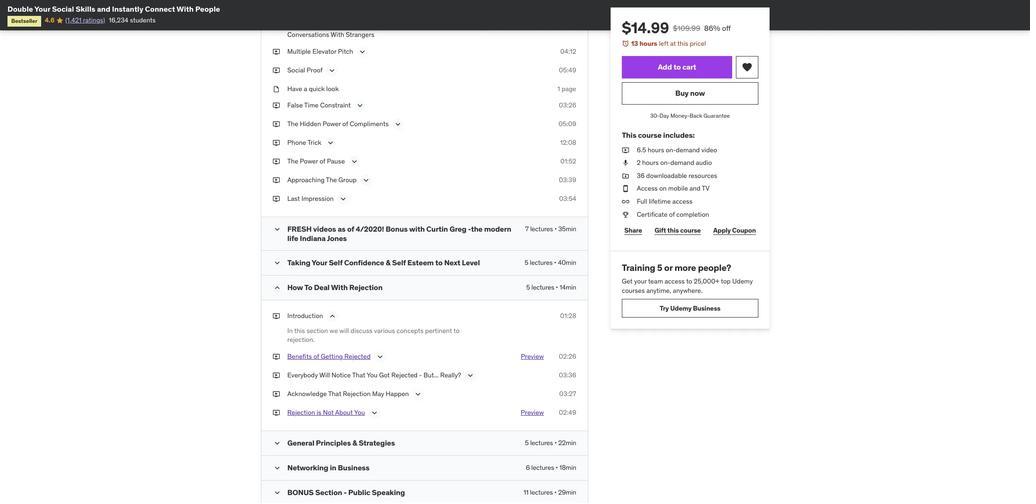 Task type: describe. For each thing, give the bounding box(es) containing it.
team
[[648, 277, 663, 286]]

get
[[622, 277, 632, 286]]

conversations
[[287, 30, 329, 39]]

multiple
[[287, 47, 311, 56]]

• for rejection
[[556, 283, 558, 292]]

about
[[335, 409, 353, 417]]

wishlist image
[[741, 62, 753, 73]]

udemy inside training 5 or more people? get your team access to 25,000+ top udemy courses anytime, anywhere.
[[732, 277, 753, 286]]

preview for 02:49
[[521, 409, 544, 417]]

preview for 02:26
[[521, 353, 544, 361]]

how to deal with rejection
[[287, 283, 383, 292]]

esteem
[[407, 258, 434, 267]]

bonus:
[[307, 21, 332, 30]]

xsmall image left the false
[[272, 101, 280, 110]]

(1,421 ratings)
[[65, 16, 105, 24]]

price!
[[690, 39, 706, 48]]

resources
[[688, 171, 717, 180]]

buy now
[[675, 88, 705, 98]]

lectures left '22min'
[[530, 439, 553, 447]]

hours for 6.5
[[648, 146, 664, 154]]

1 self from the left
[[329, 258, 343, 267]]

have a quick look
[[287, 85, 339, 93]]

various
[[374, 327, 395, 335]]

full lifetime access
[[637, 197, 692, 206]]

05:49
[[559, 66, 576, 74]]

13 hours left at this price!
[[631, 39, 706, 48]]

small image for bonus
[[272, 489, 282, 498]]

show lecture description image for false time constraint
[[355, 101, 365, 111]]

business for try udemy business
[[693, 304, 720, 313]]

top
[[721, 277, 730, 286]]

demand for audio
[[670, 159, 694, 167]]

try
[[660, 304, 669, 313]]

• for 4/2020!
[[555, 225, 557, 233]]

notice
[[332, 371, 351, 380]]

training 5 or more people? get your team access to 25,000+ top udemy courses anytime, anywhere.
[[622, 262, 753, 295]]

multiple elevator pitch
[[287, 47, 353, 56]]

6.5 hours on-demand video
[[637, 146, 717, 154]]

of inside button
[[313, 353, 319, 361]]

show lecture description image for everybody will notice that you got rejected -  but... really?
[[466, 371, 475, 381]]

xsmall image left 2
[[622, 159, 629, 168]]

connect
[[145, 4, 175, 14]]

35min
[[558, 225, 576, 233]]

demand for video
[[676, 146, 700, 154]]

0 vertical spatial that
[[352, 371, 365, 380]]

4.6
[[45, 16, 54, 24]]

xsmall image left the power of pause
[[272, 157, 280, 166]]

networking
[[287, 463, 328, 473]]

$14.99
[[622, 18, 669, 37]]

6.5
[[637, 146, 646, 154]]

xsmall image left last
[[272, 195, 280, 204]]

xsmall image left benefits
[[272, 353, 280, 362]]

general
[[287, 439, 314, 448]]

rejection.
[[287, 336, 315, 344]]

show lecture description image for acknowledge that rejection may happen
[[414, 390, 423, 399]]

03:27
[[559, 390, 576, 398]]

xsmall image for 1 page
[[272, 85, 280, 94]]

03:26
[[559, 101, 576, 110]]

or
[[664, 262, 672, 274]]

with
[[409, 225, 425, 234]]

share button
[[622, 221, 644, 240]]

to left next
[[435, 258, 443, 267]]

show lecture description image for last impression
[[338, 195, 348, 204]]

audio
[[696, 159, 712, 167]]

1 vertical spatial in
[[330, 463, 336, 473]]

xsmall image for 03:39
[[272, 176, 280, 185]]

1
[[557, 85, 560, 93]]

people
[[195, 4, 220, 14]]

everybody
[[287, 371, 318, 380]]

5 for how to deal with rejection
[[526, 283, 530, 292]]

xsmall image left hidden
[[272, 120, 280, 129]]

1 vertical spatial rejected
[[391, 371, 418, 380]]

buy now button
[[622, 82, 758, 105]]

have
[[287, 85, 302, 93]]

cart
[[682, 62, 696, 72]]

in
[[287, 327, 293, 335]]

try udemy business
[[660, 304, 720, 313]]

with inside march bonus: how to become a master in starting conversations with strangers
[[331, 30, 344, 39]]

(1,421
[[65, 16, 81, 24]]

benefits of getting rejected button
[[287, 353, 371, 364]]

hours for 13
[[639, 39, 657, 48]]

this for gift this course
[[667, 226, 679, 235]]

the power of pause
[[287, 157, 345, 166]]

5 lectures • 14min
[[526, 283, 576, 292]]

this course includes:
[[622, 131, 694, 140]]

2
[[637, 159, 640, 167]]

on- for 6.5
[[666, 146, 676, 154]]

life
[[287, 234, 298, 243]]

xsmall image left acknowledge
[[272, 390, 280, 399]]

master
[[387, 21, 407, 30]]

training
[[622, 262, 655, 274]]

2 xsmall image from the top
[[272, 47, 280, 56]]

- inside fresh videos as of 4/2020! bonus with curtin greg -the modern life indiana jones
[[468, 225, 471, 234]]

hours for 2
[[642, 159, 658, 167]]

udemy inside the try udemy business 'link'
[[670, 304, 691, 313]]

this
[[622, 131, 636, 140]]

show lecture description image up got
[[375, 353, 385, 362]]

page
[[562, 85, 576, 93]]

add to cart
[[658, 62, 696, 72]]

anytime,
[[646, 286, 671, 295]]

march
[[287, 21, 306, 30]]

courses
[[622, 286, 645, 295]]

$109.99
[[673, 23, 700, 33]]

0 horizontal spatial to
[[304, 283, 312, 292]]

40min
[[558, 258, 576, 267]]

access on mobile and tv
[[637, 184, 709, 193]]

share
[[624, 226, 642, 235]]

03:36
[[559, 371, 576, 380]]

to inside march bonus: how to become a master in starting conversations with strangers
[[348, 21, 354, 30]]

a inside march bonus: how to become a master in starting conversations with strangers
[[382, 21, 385, 30]]

5 for general principles & strategies
[[525, 439, 529, 447]]

speaking
[[372, 488, 405, 497]]

11
[[524, 489, 529, 497]]

show lecture description image for the hidden power of compliments
[[393, 120, 403, 129]]

taking your self confidence & self esteem to next level
[[287, 258, 480, 267]]

• left '22min'
[[554, 439, 557, 447]]

apply coupon
[[713, 226, 756, 235]]

7 lectures • 35min
[[525, 225, 576, 233]]

starting
[[415, 21, 439, 30]]

16,234 students
[[109, 16, 156, 24]]

bestseller
[[11, 17, 37, 24]]

on
[[659, 184, 666, 193]]

• left 18min
[[556, 464, 558, 472]]

0 vertical spatial with
[[177, 4, 194, 14]]

30-day money-back guarantee
[[650, 112, 730, 119]]

small image for fresh
[[272, 225, 282, 234]]

modern
[[484, 225, 511, 234]]

12:08
[[560, 139, 576, 147]]

in this section we will discuss various concepts pertinent to rejection.
[[287, 327, 460, 344]]

13
[[631, 39, 638, 48]]

money-
[[670, 112, 689, 119]]

xsmall image down this at the right
[[622, 146, 629, 155]]

2 vertical spatial the
[[326, 176, 337, 184]]

xsmall image left phone
[[272, 139, 280, 148]]

constraint
[[320, 101, 351, 110]]

xsmall image for preview
[[272, 409, 280, 418]]

show lecture description image for social proof
[[327, 66, 337, 75]]

rejection inside button
[[287, 409, 315, 417]]

30-
[[650, 112, 659, 119]]

alarm image
[[622, 40, 629, 47]]

01:28
[[560, 312, 576, 320]]



Task type: vqa. For each thing, say whether or not it's contained in the screenshot.


Task type: locate. For each thing, give the bounding box(es) containing it.
0 horizontal spatial udemy
[[670, 304, 691, 313]]

0 vertical spatial and
[[97, 4, 110, 14]]

0 vertical spatial power
[[323, 120, 341, 128]]

small image for networking
[[272, 464, 282, 473]]

business for networking in business
[[338, 463, 369, 473]]

that
[[352, 371, 365, 380], [328, 390, 341, 398]]

1 horizontal spatial your
[[312, 258, 327, 267]]

0 vertical spatial udemy
[[732, 277, 753, 286]]

2 horizontal spatial -
[[468, 225, 471, 234]]

& right principles
[[352, 439, 357, 448]]

how inside march bonus: how to become a master in starting conversations with strangers
[[333, 21, 346, 30]]

- left but...
[[419, 371, 422, 380]]

show lecture description image
[[358, 47, 367, 56], [393, 120, 403, 129], [338, 195, 348, 204], [375, 353, 385, 362], [414, 390, 423, 399], [370, 409, 379, 418]]

1 vertical spatial small image
[[272, 283, 282, 293]]

0 vertical spatial the
[[287, 120, 298, 128]]

that up not
[[328, 390, 341, 398]]

your up '4.6'
[[34, 4, 50, 14]]

hours right 6.5
[[648, 146, 664, 154]]

16,234
[[109, 16, 128, 24]]

everybody will notice that you got rejected -  but... really?
[[287, 371, 461, 380]]

0 vertical spatial on-
[[666, 146, 676, 154]]

0 vertical spatial small image
[[272, 258, 282, 268]]

1 vertical spatial the
[[287, 157, 298, 166]]

try udemy business link
[[622, 299, 758, 318]]

1 vertical spatial how
[[287, 283, 303, 292]]

0 horizontal spatial and
[[97, 4, 110, 14]]

lectures for 4/2020!
[[530, 225, 553, 233]]

5 left or
[[657, 262, 662, 274]]

with
[[177, 4, 194, 14], [331, 30, 344, 39], [331, 283, 348, 292]]

0 vertical spatial to
[[348, 21, 354, 30]]

0 vertical spatial rejected
[[344, 353, 371, 361]]

show lecture description image for the power of pause
[[350, 157, 359, 167]]

this up rejection.
[[294, 327, 305, 335]]

you for about
[[354, 409, 365, 417]]

of down full lifetime access on the top
[[669, 210, 675, 219]]

section
[[315, 488, 342, 497]]

as
[[338, 225, 346, 234]]

5 down 7
[[525, 258, 528, 267]]

1 vertical spatial you
[[354, 409, 365, 417]]

the hidden power of compliments
[[287, 120, 389, 128]]

0 horizontal spatial power
[[300, 157, 318, 166]]

in inside march bonus: how to become a master in starting conversations with strangers
[[409, 21, 414, 30]]

0 vertical spatial business
[[693, 304, 720, 313]]

1 vertical spatial a
[[304, 85, 307, 93]]

2 preview from the top
[[521, 409, 544, 417]]

concepts
[[397, 327, 424, 335]]

1 vertical spatial &
[[352, 439, 357, 448]]

acknowledge that rejection may happen
[[287, 390, 409, 398]]

access inside training 5 or more people? get your team access to 25,000+ top udemy courses anytime, anywhere.
[[664, 277, 685, 286]]

1 vertical spatial preview
[[521, 409, 544, 417]]

1 vertical spatial business
[[338, 463, 369, 473]]

1 small image from the top
[[272, 258, 282, 268]]

your for taking
[[312, 258, 327, 267]]

show lecture description image right group
[[361, 176, 371, 185]]

small image
[[272, 258, 282, 268], [272, 283, 282, 293], [272, 464, 282, 473]]

xsmall image
[[272, 66, 280, 75], [272, 101, 280, 110], [272, 120, 280, 129], [272, 139, 280, 148], [622, 146, 629, 155], [272, 157, 280, 166], [622, 159, 629, 168], [622, 171, 629, 181], [622, 184, 629, 194], [272, 195, 280, 204], [622, 197, 629, 206], [622, 210, 629, 219], [272, 312, 280, 321], [272, 353, 280, 362], [272, 371, 280, 380], [272, 390, 280, 399]]

impression
[[301, 195, 334, 203]]

0 horizontal spatial your
[[34, 4, 50, 14]]

0 horizontal spatial a
[[304, 85, 307, 93]]

0 vertical spatial social
[[52, 4, 74, 14]]

04:12
[[560, 47, 576, 56]]

xsmall image left full
[[622, 197, 629, 206]]

social left proof
[[287, 66, 305, 74]]

0 horizontal spatial how
[[287, 283, 303, 292]]

the for the hidden power of compliments
[[287, 120, 298, 128]]

small image left networking
[[272, 464, 282, 473]]

next
[[444, 258, 460, 267]]

access
[[637, 184, 657, 193]]

show lecture description image right trick
[[326, 139, 335, 148]]

lectures for speaking
[[530, 489, 553, 497]]

preview left 02:49
[[521, 409, 544, 417]]

1 vertical spatial and
[[689, 184, 700, 193]]

3 xsmall image from the top
[[272, 85, 280, 94]]

how down taking
[[287, 283, 303, 292]]

1 vertical spatial udemy
[[670, 304, 691, 313]]

on- for 2
[[660, 159, 670, 167]]

0 horizontal spatial course
[[638, 131, 661, 140]]

11 lectures • 29min
[[524, 489, 576, 497]]

0 vertical spatial rejection
[[349, 283, 383, 292]]

0 vertical spatial &
[[386, 258, 391, 267]]

show lecture description image right proof
[[327, 66, 337, 75]]

add to cart button
[[622, 56, 732, 78]]

self down 'jones'
[[329, 258, 343, 267]]

small image left general
[[272, 439, 282, 448]]

0 vertical spatial a
[[382, 21, 385, 30]]

add
[[658, 62, 672, 72]]

xsmall image up the share
[[622, 210, 629, 219]]

on- up the downloadable
[[660, 159, 670, 167]]

coupon
[[732, 226, 756, 235]]

gift this course
[[654, 226, 701, 235]]

show lecture description image right 'compliments'
[[393, 120, 403, 129]]

become
[[356, 21, 380, 30]]

the for the power of pause
[[287, 157, 298, 166]]

this right gift in the right top of the page
[[667, 226, 679, 235]]

proof
[[307, 66, 323, 74]]

udemy right top
[[732, 277, 753, 286]]

$14.99 $109.99 86% off
[[622, 18, 731, 37]]

downloadable
[[646, 171, 687, 180]]

business down anywhere.
[[693, 304, 720, 313]]

hours right 2
[[642, 159, 658, 167]]

group
[[338, 176, 357, 184]]

show lecture description image
[[327, 66, 337, 75], [355, 101, 365, 111], [326, 139, 335, 148], [350, 157, 359, 167], [361, 176, 371, 185], [466, 371, 475, 381]]

0 vertical spatial small image
[[272, 225, 282, 234]]

36 downloadable resources
[[637, 171, 717, 180]]

1 small image from the top
[[272, 225, 282, 234]]

lectures for rejection
[[531, 283, 554, 292]]

1 vertical spatial social
[[287, 66, 305, 74]]

2 vertical spatial with
[[331, 283, 348, 292]]

a right have on the top left of the page
[[304, 85, 307, 93]]

small image for taking
[[272, 258, 282, 268]]

1 vertical spatial power
[[300, 157, 318, 166]]

day
[[659, 112, 669, 119]]

0 vertical spatial how
[[333, 21, 346, 30]]

back
[[689, 112, 702, 119]]

1 horizontal spatial social
[[287, 66, 305, 74]]

show lecture description image for approaching the group
[[361, 176, 371, 185]]

of right as
[[347, 225, 354, 234]]

is
[[317, 409, 321, 417]]

1 vertical spatial to
[[304, 283, 312, 292]]

1 horizontal spatial you
[[367, 371, 377, 380]]

your for double
[[34, 4, 50, 14]]

2 hours on-demand audio
[[637, 159, 712, 167]]

&
[[386, 258, 391, 267], [352, 439, 357, 448]]

5 inside training 5 or more people? get your team access to 25,000+ top udemy courses anytime, anywhere.
[[657, 262, 662, 274]]

the left group
[[326, 176, 337, 184]]

lectures right 7
[[530, 225, 553, 233]]

1 horizontal spatial to
[[348, 21, 354, 30]]

lectures right 6
[[531, 464, 554, 472]]

level
[[462, 258, 480, 267]]

xsmall image left introduction
[[272, 312, 280, 321]]

0 vertical spatial access
[[672, 197, 692, 206]]

0 vertical spatial your
[[34, 4, 50, 14]]

0 vertical spatial you
[[367, 371, 377, 380]]

with left people
[[177, 4, 194, 14]]

1 horizontal spatial course
[[680, 226, 701, 235]]

off
[[722, 23, 731, 33]]

2 vertical spatial this
[[294, 327, 305, 335]]

rejection
[[349, 283, 383, 292], [343, 390, 371, 398], [287, 409, 315, 417]]

of down constraint
[[342, 120, 348, 128]]

0 horizontal spatial -
[[344, 488, 347, 497]]

rejection left the is
[[287, 409, 315, 417]]

29min
[[558, 489, 576, 497]]

1 xsmall image from the top
[[272, 21, 280, 30]]

6
[[526, 464, 530, 472]]

double your social skills and instantly connect with people
[[7, 4, 220, 14]]

access down or
[[664, 277, 685, 286]]

course
[[638, 131, 661, 140], [680, 226, 701, 235]]

1 horizontal spatial power
[[323, 120, 341, 128]]

and left tv
[[689, 184, 700, 193]]

this for in this section we will discuss various concepts pertinent to rejection.
[[294, 327, 305, 335]]

the
[[287, 120, 298, 128], [287, 157, 298, 166], [326, 176, 337, 184]]

xsmall image left access at the right
[[622, 184, 629, 194]]

1 vertical spatial hours
[[648, 146, 664, 154]]

certificate of completion
[[637, 210, 709, 219]]

& right confidence
[[386, 258, 391, 267]]

small image
[[272, 225, 282, 234], [272, 439, 282, 448], [272, 489, 282, 498]]

0 horizontal spatial self
[[329, 258, 343, 267]]

introduction
[[287, 312, 323, 320]]

xsmall image
[[272, 21, 280, 30], [272, 47, 280, 56], [272, 85, 280, 94], [272, 176, 280, 185], [272, 409, 280, 418]]

now
[[690, 88, 705, 98]]

business
[[693, 304, 720, 313], [338, 463, 369, 473]]

1 vertical spatial course
[[680, 226, 701, 235]]

lifetime
[[649, 197, 671, 206]]

0 vertical spatial demand
[[676, 146, 700, 154]]

0 vertical spatial hours
[[639, 39, 657, 48]]

3 small image from the top
[[272, 489, 282, 498]]

36
[[637, 171, 644, 180]]

this inside "gift this course" link
[[667, 226, 679, 235]]

1 horizontal spatial a
[[382, 21, 385, 30]]

0 vertical spatial preview
[[521, 353, 544, 361]]

hidden
[[300, 120, 321, 128]]

access down mobile at the right top of the page
[[672, 197, 692, 206]]

0 horizontal spatial social
[[52, 4, 74, 14]]

you for that
[[367, 371, 377, 380]]

•
[[555, 225, 557, 233], [554, 258, 556, 267], [556, 283, 558, 292], [554, 439, 557, 447], [556, 464, 558, 472], [554, 489, 557, 497]]

0 horizontal spatial &
[[352, 439, 357, 448]]

show lecture description image down the may
[[370, 409, 379, 418]]

1 horizontal spatial -
[[419, 371, 422, 380]]

buy
[[675, 88, 688, 98]]

small image left life
[[272, 225, 282, 234]]

5 lectures • 40min
[[525, 258, 576, 267]]

5 up 6
[[525, 439, 529, 447]]

this inside in this section we will discuss various concepts pertinent to rejection.
[[294, 327, 305, 335]]

0 horizontal spatial rejected
[[344, 353, 371, 361]]

last impression
[[287, 195, 334, 203]]

show lecture description image right happen
[[414, 390, 423, 399]]

hours right 13
[[639, 39, 657, 48]]

2 small image from the top
[[272, 439, 282, 448]]

to inside button
[[673, 62, 681, 72]]

greg
[[450, 225, 466, 234]]

5 down 5 lectures • 40min
[[526, 283, 530, 292]]

0 horizontal spatial in
[[330, 463, 336, 473]]

1 horizontal spatial business
[[693, 304, 720, 313]]

to inside training 5 or more people? get your team access to 25,000+ top udemy courses anytime, anywhere.
[[686, 277, 692, 286]]

pause
[[327, 157, 345, 166]]

lectures left "40min"
[[530, 258, 553, 267]]

course down completion
[[680, 226, 701, 235]]

with right deal
[[331, 283, 348, 292]]

2 vertical spatial -
[[344, 488, 347, 497]]

show lecture description image for phone trick
[[326, 139, 335, 148]]

your right taking
[[312, 258, 327, 267]]

lectures right 11
[[530, 489, 553, 497]]

of inside fresh videos as of 4/2020! bonus with curtin greg -the modern life indiana jones
[[347, 225, 354, 234]]

• left "40min"
[[554, 258, 556, 267]]

rejection is not about you button
[[287, 409, 365, 420]]

social proof
[[287, 66, 323, 74]]

5 for taking your self confidence & self esteem to next level
[[525, 258, 528, 267]]

1 horizontal spatial how
[[333, 21, 346, 30]]

xsmall image left the is
[[272, 409, 280, 418]]

in down principles
[[330, 463, 336, 473]]

really?
[[440, 371, 461, 380]]

03:39
[[559, 176, 576, 184]]

1 horizontal spatial and
[[689, 184, 700, 193]]

1 preview from the top
[[521, 353, 544, 361]]

rejected inside benefits of getting rejected button
[[344, 353, 371, 361]]

• for speaking
[[554, 489, 557, 497]]

people?
[[698, 262, 731, 274]]

hide lecture description image
[[328, 312, 337, 321]]

1 vertical spatial demand
[[670, 159, 694, 167]]

1 horizontal spatial rejected
[[391, 371, 418, 380]]

1 horizontal spatial in
[[409, 21, 414, 30]]

power down constraint
[[323, 120, 341, 128]]

1 vertical spatial on-
[[660, 159, 670, 167]]

2 vertical spatial small image
[[272, 489, 282, 498]]

1 vertical spatial this
[[667, 226, 679, 235]]

how right bonus:
[[333, 21, 346, 30]]

certificate
[[637, 210, 667, 219]]

4 xsmall image from the top
[[272, 176, 280, 185]]

2 vertical spatial hours
[[642, 159, 658, 167]]

show lecture description image up 'compliments'
[[355, 101, 365, 111]]

power up approaching at top
[[300, 157, 318, 166]]

1 vertical spatial rejection
[[343, 390, 371, 398]]

strangers
[[346, 30, 374, 39]]

of left pause
[[320, 157, 325, 166]]

business up public
[[338, 463, 369, 473]]

to up strangers
[[348, 21, 354, 30]]

2 small image from the top
[[272, 283, 282, 293]]

3 small image from the top
[[272, 464, 282, 473]]

show lecture description image right pause
[[350, 157, 359, 167]]

• for &
[[554, 258, 556, 267]]

you
[[367, 371, 377, 380], [354, 409, 365, 417]]

small image left deal
[[272, 283, 282, 293]]

xsmall image left everybody
[[272, 371, 280, 380]]

curtin
[[426, 225, 448, 234]]

lectures for &
[[530, 258, 553, 267]]

1 vertical spatial with
[[331, 30, 344, 39]]

2 vertical spatial small image
[[272, 464, 282, 473]]

how
[[333, 21, 346, 30], [287, 283, 303, 292]]

and up ratings)
[[97, 4, 110, 14]]

march bonus: how to become a master in starting conversations with strangers
[[287, 21, 439, 39]]

demand down includes:
[[676, 146, 700, 154]]

0 vertical spatial this
[[677, 39, 688, 48]]

1 horizontal spatial udemy
[[732, 277, 753, 286]]

to
[[348, 21, 354, 30], [304, 283, 312, 292]]

may
[[372, 390, 384, 398]]

5 xsmall image from the top
[[272, 409, 280, 418]]

the down phone
[[287, 157, 298, 166]]

xsmall image left march
[[272, 21, 280, 30]]

demand
[[676, 146, 700, 154], [670, 159, 694, 167]]

small image for how
[[272, 283, 282, 293]]

2 self from the left
[[392, 258, 406, 267]]

section
[[307, 327, 328, 335]]

1 vertical spatial -
[[419, 371, 422, 380]]

01:52
[[560, 157, 576, 166]]

to right pertinent
[[454, 327, 460, 335]]

with up pitch at the top left
[[331, 30, 344, 39]]

0 horizontal spatial that
[[328, 390, 341, 398]]

rejection left the may
[[343, 390, 371, 398]]

1 vertical spatial that
[[328, 390, 341, 398]]

small image left taking
[[272, 258, 282, 268]]

elevator
[[312, 47, 336, 56]]

show lecture description image right pitch at the top left
[[358, 47, 367, 56]]

business inside 'link'
[[693, 304, 720, 313]]

xsmall image left social proof
[[272, 66, 280, 75]]

to left cart at top
[[673, 62, 681, 72]]

on-
[[666, 146, 676, 154], [660, 159, 670, 167]]

the left hidden
[[287, 120, 298, 128]]

rejected
[[344, 353, 371, 361], [391, 371, 418, 380]]

xsmall image left the 36 at the right of the page
[[622, 171, 629, 181]]

tv
[[702, 184, 709, 193]]

in
[[409, 21, 414, 30], [330, 463, 336, 473]]

25,000+
[[694, 277, 719, 286]]

of left getting
[[313, 353, 319, 361]]

0 vertical spatial -
[[468, 225, 471, 234]]

you inside button
[[354, 409, 365, 417]]

to inside in this section we will discuss various concepts pertinent to rejection.
[[454, 327, 460, 335]]

- left public
[[344, 488, 347, 497]]

0 vertical spatial course
[[638, 131, 661, 140]]

course up 6.5
[[638, 131, 661, 140]]

not
[[323, 409, 334, 417]]

• left '14min'
[[556, 283, 558, 292]]

to left deal
[[304, 283, 312, 292]]

show lecture description image for multiple elevator pitch
[[358, 47, 367, 56]]

1 horizontal spatial &
[[386, 258, 391, 267]]

the
[[471, 225, 483, 234]]

1 vertical spatial your
[[312, 258, 327, 267]]

access
[[672, 197, 692, 206], [664, 277, 685, 286]]

rejected up happen
[[391, 371, 418, 380]]

1 vertical spatial small image
[[272, 439, 282, 448]]

1 vertical spatial access
[[664, 277, 685, 286]]

• left 35min
[[555, 225, 557, 233]]

xsmall image left have on the top left of the page
[[272, 85, 280, 94]]

0 horizontal spatial you
[[354, 409, 365, 417]]

that right notice
[[352, 371, 365, 380]]

you left got
[[367, 371, 377, 380]]

1 horizontal spatial that
[[352, 371, 365, 380]]

a left master at the top of page
[[382, 21, 385, 30]]

2 vertical spatial rejection
[[287, 409, 315, 417]]

public
[[348, 488, 370, 497]]

and
[[97, 4, 110, 14], [689, 184, 700, 193]]

0 horizontal spatial business
[[338, 463, 369, 473]]

xsmall image left multiple
[[272, 47, 280, 56]]

1 horizontal spatial self
[[392, 258, 406, 267]]

power
[[323, 120, 341, 128], [300, 157, 318, 166]]

preview left 02:26
[[521, 353, 544, 361]]

time
[[304, 101, 319, 110]]

small image for general
[[272, 439, 282, 448]]

in right master at the top of page
[[409, 21, 414, 30]]

0 vertical spatial in
[[409, 21, 414, 30]]

students
[[130, 16, 156, 24]]

show lecture description image down group
[[338, 195, 348, 204]]



